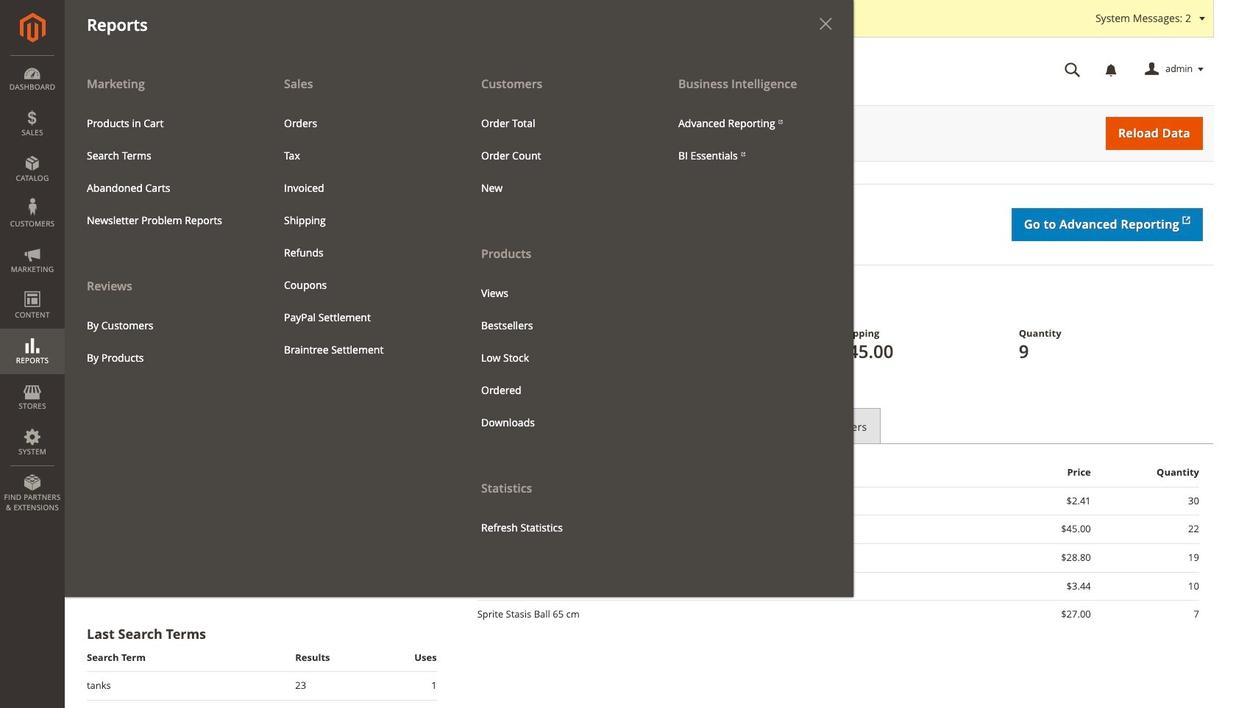 Task type: locate. For each thing, give the bounding box(es) containing it.
menu bar
[[0, 0, 853, 597]]

menu
[[65, 68, 853, 597], [65, 68, 262, 374], [459, 68, 656, 544], [76, 107, 251, 237], [273, 107, 448, 366], [470, 107, 645, 204], [667, 107, 842, 172], [470, 277, 645, 439], [76, 309, 251, 374]]



Task type: describe. For each thing, give the bounding box(es) containing it.
magento admin panel image
[[19, 13, 45, 43]]



Task type: vqa. For each thing, say whether or not it's contained in the screenshot.
Magento Admin Panel icon on the top left of page
yes



